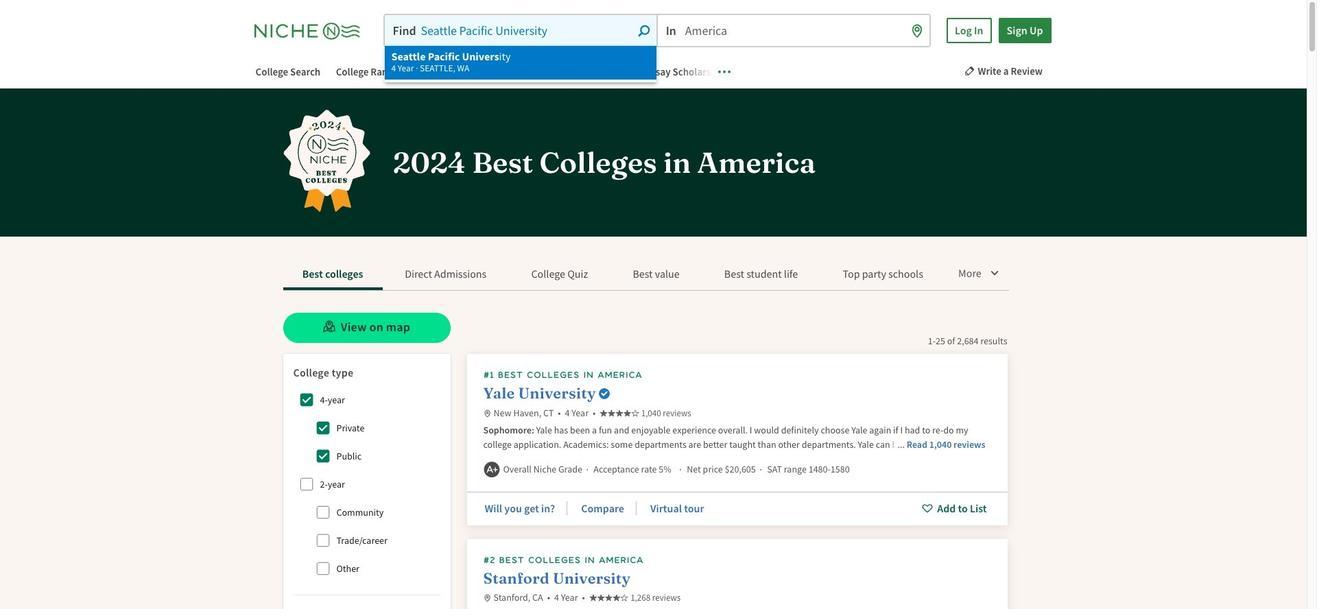 Task type: vqa. For each thing, say whether or not it's contained in the screenshot.
Stanford University element
yes



Task type: locate. For each thing, give the bounding box(es) containing it.
group inside search filter controls element
[[293, 386, 440, 583]]

other. nested checkbox 3 of 3. controlled by 2-year above element
[[309, 555, 337, 583]]

trade/career. nested checkbox 2 of 3. controlled by 2-year above element
[[309, 527, 337, 554]]

private. nested checkbox 1 of 2. controlled by 4-year above image
[[316, 421, 330, 435]]

search filter controls element
[[283, 354, 451, 610]]

niche home image
[[254, 19, 371, 42]]

4-year. also controls the next 2 checkboxes image
[[300, 393, 313, 407]]

group
[[293, 386, 440, 583]]

address image
[[484, 595, 491, 603]]

4-year. also controls the next 2 checkboxes element
[[293, 386, 320, 414]]

pencil image
[[965, 66, 975, 76]]

banner links element
[[242, 63, 736, 82]]

2-year. also controls the next 3 checkboxes element
[[293, 471, 320, 498]]

best colleges, current element
[[283, 262, 383, 290]]

a college or university ... text field
[[385, 15, 657, 46]]

2-year. also controls the next 3 checkboxes image
[[300, 478, 313, 491]]

meatball image
[[718, 65, 731, 78]]

community. nested checkbox 1 of 3. controlled by 2-year above element
[[309, 499, 337, 526]]

trade/career. nested checkbox 2 of 3. controlled by 2-year above image
[[316, 534, 330, 548]]



Task type: describe. For each thing, give the bounding box(es) containing it.
stanford university element
[[467, 539, 1008, 610]]

other. nested checkbox 3 of 3. controlled by 2-year above image
[[316, 562, 330, 576]]

arrow down image
[[990, 267, 1001, 278]]

address image
[[484, 410, 491, 417]]

America text field
[[658, 15, 930, 46]]

public. nested checkbox 2 of 2. controlled by 4-year above element
[[309, 443, 337, 470]]

private. nested checkbox 1 of 2. controlled by 4-year above element
[[309, 414, 337, 442]]

yale university element
[[467, 354, 1008, 525]]

community. nested checkbox 1 of 3. controlled by 2-year above image
[[316, 506, 330, 519]]

public. nested checkbox 2 of 2. controlled by 4-year above image
[[316, 449, 330, 463]]



